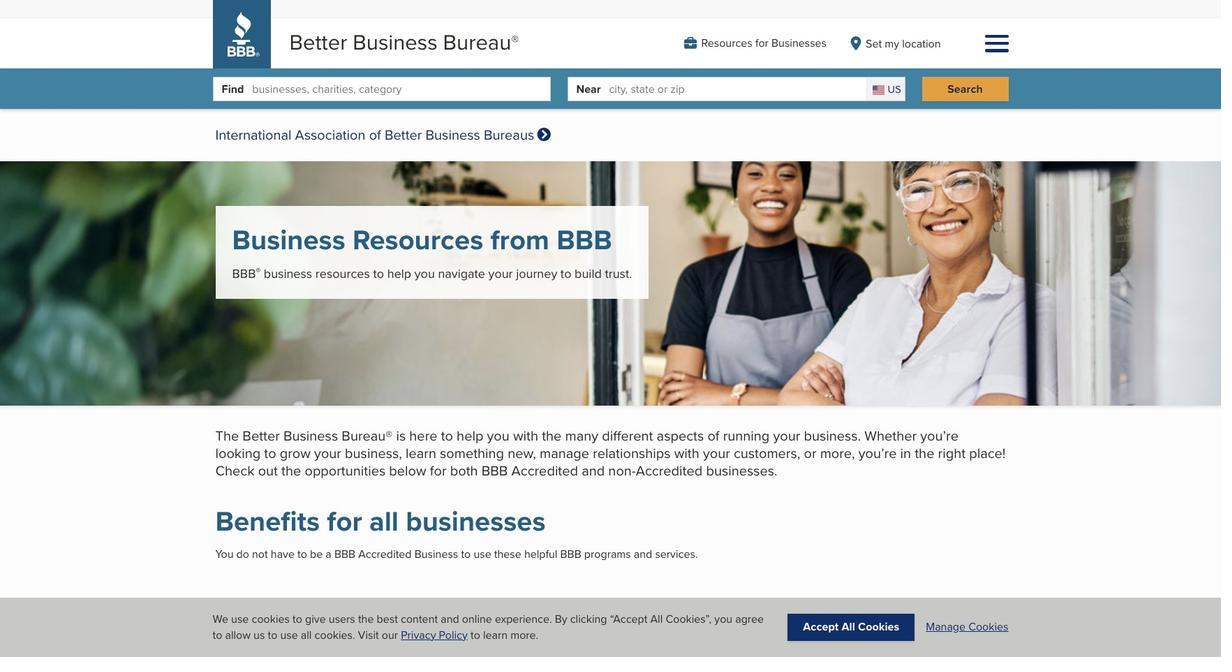 Task type: locate. For each thing, give the bounding box(es) containing it.
all
[[651, 611, 663, 627], [842, 619, 855, 635]]

business inside business resources from bbb bbb ® business resources to help you navigate your journey to build trust.
[[232, 219, 345, 261]]

your right grow
[[314, 443, 341, 463]]

0 horizontal spatial cookies
[[858, 619, 900, 635]]

grow
[[280, 443, 311, 463]]

running
[[723, 425, 770, 446]]

for inside benefits for all businesses you do not have to be a bbb accredited business to use these helpful bbb programs and services.
[[327, 501, 362, 542]]

in
[[901, 443, 911, 463]]

to left the build
[[561, 265, 572, 282]]

1 horizontal spatial help
[[457, 425, 484, 446]]

resources up navigate
[[353, 219, 483, 261]]

2 horizontal spatial and
[[634, 546, 652, 562]]

learn inside the better business bureau® is here to help you with the many different aspects of running your business. whether you're looking to grow your business, learn something new, manage relationships with your customers, or more, you're in the right place! check out the opportunities below for both bbb accredited and non-accredited businesses.
[[406, 443, 436, 463]]

2 horizontal spatial better
[[385, 125, 422, 145]]

bureau®
[[342, 425, 393, 446]]

2 vertical spatial and
[[441, 611, 459, 627]]

1 horizontal spatial accredited
[[512, 460, 578, 480]]

manage
[[926, 619, 966, 635]]

2 vertical spatial for
[[327, 501, 362, 542]]

bbb right both
[[482, 460, 508, 480]]

you left agree
[[715, 611, 733, 627]]

0 horizontal spatial accredited
[[358, 546, 412, 562]]

cookies
[[858, 619, 900, 635], [969, 619, 1009, 635]]

experience.
[[495, 611, 552, 627]]

use right we
[[231, 611, 249, 627]]

0 vertical spatial of
[[369, 125, 381, 145]]

1 horizontal spatial of
[[708, 425, 720, 446]]

0 horizontal spatial help
[[387, 265, 411, 282]]

build
[[575, 265, 602, 282]]

us
[[254, 627, 265, 643]]

2 vertical spatial better
[[243, 425, 280, 446]]

the
[[215, 425, 239, 446]]

best
[[377, 611, 398, 627]]

here
[[409, 425, 438, 446]]

help right resources
[[387, 265, 411, 282]]

bbb
[[557, 219, 612, 261], [232, 265, 256, 282], [482, 460, 508, 480], [334, 546, 356, 562], [560, 546, 582, 562]]

2 horizontal spatial use
[[474, 546, 491, 562]]

by
[[555, 611, 567, 627]]

1 horizontal spatial and
[[582, 460, 605, 480]]

manage cookies button
[[926, 619, 1009, 635]]

and inside the better business bureau® is here to help you with the many different aspects of running your business. whether you're looking to grow your business, learn something new, manage relationships with your customers, or more, you're in the right place! check out the opportunities below for both bbb accredited and non-accredited businesses.
[[582, 460, 605, 480]]

help
[[387, 265, 411, 282], [457, 425, 484, 446]]

programs
[[584, 546, 631, 562]]

cookies right accept
[[858, 619, 900, 635]]

0 vertical spatial all
[[369, 501, 399, 542]]

1 horizontal spatial you
[[487, 425, 510, 446]]

to right here
[[441, 425, 453, 446]]

the right out
[[282, 460, 301, 480]]

0 horizontal spatial and
[[441, 611, 459, 627]]

"accept
[[610, 611, 648, 627]]

2 horizontal spatial you
[[715, 611, 733, 627]]

your left customers, at the right of page
[[703, 443, 730, 463]]

services.
[[655, 546, 698, 562]]

0 horizontal spatial better
[[243, 425, 280, 446]]

privacy policy to learn more.
[[401, 627, 539, 643]]

clicking
[[570, 611, 607, 627]]

all left 'cookies.'
[[301, 627, 312, 643]]

0 vertical spatial for
[[756, 35, 769, 51]]

out
[[258, 460, 278, 480]]

of right association at the top left of page
[[369, 125, 381, 145]]

1 vertical spatial resources
[[353, 219, 483, 261]]

and left non-
[[582, 460, 605, 480]]

you
[[215, 546, 234, 562]]

you're left in
[[859, 443, 897, 463]]

0 vertical spatial help
[[387, 265, 411, 282]]

you inside we use cookies to give users the best content and online experience. by clicking "accept all cookies", you agree to allow us to use all cookies. visit our
[[715, 611, 733, 627]]

accredited right a
[[358, 546, 412, 562]]

1 horizontal spatial learn
[[483, 627, 508, 643]]

1 vertical spatial of
[[708, 425, 720, 446]]

accredited down many
[[512, 460, 578, 480]]

1 horizontal spatial all
[[842, 619, 855, 635]]

find
[[222, 81, 244, 97]]

is
[[396, 425, 406, 446]]

1 horizontal spatial cookies
[[969, 619, 1009, 635]]

accept all cookies button
[[788, 614, 915, 641]]

for left businesses
[[756, 35, 769, 51]]

business down businesses
[[415, 546, 458, 562]]

0 horizontal spatial of
[[369, 125, 381, 145]]

1 vertical spatial better
[[385, 125, 422, 145]]

bbb left business
[[232, 265, 256, 282]]

you left navigate
[[415, 265, 435, 282]]

business up business
[[232, 219, 345, 261]]

for left both
[[430, 460, 447, 480]]

for for businesses
[[756, 35, 769, 51]]

cookies right manage on the right bottom of the page
[[969, 619, 1009, 635]]

all down below
[[369, 501, 399, 542]]

with right relationships
[[674, 443, 700, 463]]

1 horizontal spatial resources
[[702, 35, 753, 51]]

to left be
[[298, 546, 307, 562]]

1 vertical spatial all
[[301, 627, 312, 643]]

bbb right helpful
[[560, 546, 582, 562]]

2 vertical spatial you
[[715, 611, 733, 627]]

0 vertical spatial and
[[582, 460, 605, 480]]

2 cookies from the left
[[969, 619, 1009, 635]]

of
[[369, 125, 381, 145], [708, 425, 720, 446]]

businesses.
[[706, 460, 778, 480]]

these
[[494, 546, 522, 562]]

business
[[353, 27, 438, 57], [426, 125, 480, 145], [232, 219, 345, 261], [283, 425, 338, 446], [415, 546, 458, 562]]

all right "accept
[[651, 611, 663, 627]]

learn left more.
[[483, 627, 508, 643]]

policy
[[439, 627, 468, 643]]

the
[[542, 425, 562, 446], [915, 443, 935, 463], [282, 460, 301, 480], [358, 611, 374, 627]]

1 horizontal spatial you're
[[921, 425, 959, 446]]

content
[[401, 611, 438, 627]]

new,
[[508, 443, 536, 463]]

to left allow
[[213, 627, 222, 643]]

resources up near field
[[702, 35, 753, 51]]

to right us
[[268, 627, 277, 643]]

with left manage on the left bottom of the page
[[513, 425, 538, 446]]

online
[[462, 611, 492, 627]]

accredited
[[512, 460, 578, 480], [636, 460, 703, 480], [358, 546, 412, 562]]

business
[[264, 265, 312, 282]]

and left online
[[441, 611, 459, 627]]

cookies",
[[666, 611, 712, 627]]

0 vertical spatial learn
[[406, 443, 436, 463]]

0 vertical spatial better
[[289, 27, 347, 57]]

all right accept
[[842, 619, 855, 635]]

business,
[[345, 443, 402, 463]]

1 horizontal spatial ®
[[511, 29, 519, 51]]

help up both
[[457, 425, 484, 446]]

all
[[369, 501, 399, 542], [301, 627, 312, 643]]

we use cookies to give users the best content and online experience. by clicking "accept all cookies", you agree to allow us to use all cookies. visit our
[[213, 611, 764, 643]]

you
[[415, 265, 435, 282], [487, 425, 510, 446], [715, 611, 733, 627]]

us
[[888, 82, 901, 97]]

0 vertical spatial you
[[415, 265, 435, 282]]

and left services. at the right of the page
[[634, 546, 652, 562]]

1 vertical spatial help
[[457, 425, 484, 446]]

use left these
[[474, 546, 491, 562]]

check
[[215, 460, 255, 480]]

Find search field
[[252, 78, 550, 101]]

non-
[[609, 460, 636, 480]]

1 horizontal spatial for
[[430, 460, 447, 480]]

for up a
[[327, 501, 362, 542]]

®
[[511, 29, 519, 51], [256, 264, 261, 278]]

0 horizontal spatial all
[[301, 627, 312, 643]]

bbb up the build
[[557, 219, 612, 261]]

1 horizontal spatial all
[[369, 501, 399, 542]]

you're
[[921, 425, 959, 446], [859, 443, 897, 463]]

use
[[474, 546, 491, 562], [231, 611, 249, 627], [280, 627, 298, 643]]

privacy
[[401, 627, 436, 643]]

you're right in
[[921, 425, 959, 446]]

many
[[565, 425, 599, 446]]

all inside we use cookies to give users the best content and online experience. by clicking "accept all cookies", you agree to allow us to use all cookies. visit our
[[651, 611, 663, 627]]

learn
[[406, 443, 436, 463], [483, 627, 508, 643]]

and inside benefits for all businesses you do not have to be a bbb accredited business to use these helpful bbb programs and services.
[[634, 546, 652, 562]]

your left or
[[773, 425, 801, 446]]

1 vertical spatial and
[[634, 546, 652, 562]]

1 vertical spatial for
[[430, 460, 447, 480]]

of left running
[[708, 425, 720, 446]]

0 vertical spatial ®
[[511, 29, 519, 51]]

0 vertical spatial resources
[[702, 35, 753, 51]]

with
[[513, 425, 538, 446], [674, 443, 700, 463]]

0 horizontal spatial learn
[[406, 443, 436, 463]]

and
[[582, 460, 605, 480], [634, 546, 652, 562], [441, 611, 459, 627]]

0 horizontal spatial you
[[415, 265, 435, 282]]

1 cookies from the left
[[858, 619, 900, 635]]

the left best
[[358, 611, 374, 627]]

we
[[213, 611, 228, 627]]

resources for businesses link
[[684, 35, 827, 51]]

0 horizontal spatial ®
[[256, 264, 261, 278]]

learn left both
[[406, 443, 436, 463]]

and inside we use cookies to give users the best content and online experience. by clicking "accept all cookies", you agree to allow us to use all cookies. visit our
[[441, 611, 459, 627]]

0 horizontal spatial resources
[[353, 219, 483, 261]]

relationships
[[593, 443, 671, 463]]

your left "journey"
[[489, 265, 513, 282]]

® inside better business bureau ®
[[511, 29, 519, 51]]

0 horizontal spatial all
[[651, 611, 663, 627]]

accredited inside benefits for all businesses you do not have to be a bbb accredited business to use these helpful bbb programs and services.
[[358, 546, 412, 562]]

you left manage on the left bottom of the page
[[487, 425, 510, 446]]

accredited down aspects
[[636, 460, 703, 480]]

benefits for all businesses you do not have to be a bbb accredited business to use these helpful bbb programs and services.
[[215, 501, 698, 562]]

businesses
[[772, 35, 827, 51]]

resources for businesses
[[702, 35, 827, 51]]

2 horizontal spatial for
[[756, 35, 769, 51]]

search
[[948, 81, 983, 97]]

1 vertical spatial ®
[[256, 264, 261, 278]]

0 horizontal spatial with
[[513, 425, 538, 446]]

your
[[489, 265, 513, 282], [773, 425, 801, 446], [314, 443, 341, 463], [703, 443, 730, 463]]

1 vertical spatial you
[[487, 425, 510, 446]]

to left give
[[293, 611, 302, 627]]

better
[[289, 27, 347, 57], [385, 125, 422, 145], [243, 425, 280, 446]]

use right us
[[280, 627, 298, 643]]

business up "opportunities"
[[283, 425, 338, 446]]

0 horizontal spatial for
[[327, 501, 362, 542]]

0 horizontal spatial use
[[231, 611, 249, 627]]

not
[[252, 546, 268, 562]]



Task type: vqa. For each thing, say whether or not it's contained in the screenshot.
selected
no



Task type: describe. For each thing, give the bounding box(es) containing it.
cookies.
[[315, 627, 355, 643]]

users
[[329, 611, 355, 627]]

business.
[[804, 425, 861, 446]]

a
[[326, 546, 332, 562]]

® inside business resources from bbb bbb ® business resources to help you navigate your journey to build trust.
[[256, 264, 261, 278]]

cookies
[[252, 611, 290, 627]]

bbb right a
[[334, 546, 356, 562]]

international association of better business bureaus link
[[215, 125, 551, 145]]

helpful
[[524, 546, 558, 562]]

all inside benefits for all businesses you do not have to be a bbb accredited business to use these helpful bbb programs and services.
[[369, 501, 399, 542]]

journey
[[516, 265, 557, 282]]

you inside the better business bureau® is here to help you with the many different aspects of running your business. whether you're looking to grow your business, learn something new, manage relationships with your customers, or more, you're in the right place! check out the opportunities below for both bbb accredited and non-accredited businesses.
[[487, 425, 510, 446]]

the better business bureau® is here to help you with the many different aspects of running your business. whether you're looking to grow your business, learn something new, manage relationships with your customers, or more, you're in the right place! check out the opportunities below for both bbb accredited and non-accredited businesses.
[[215, 425, 1006, 480]]

for for all
[[327, 501, 362, 542]]

set
[[866, 35, 882, 51]]

association
[[295, 125, 366, 145]]

Near field
[[609, 78, 867, 101]]

cookies inside the accept all cookies button
[[858, 619, 900, 635]]

to right policy at the left bottom of the page
[[471, 627, 480, 643]]

1 vertical spatial learn
[[483, 627, 508, 643]]

benefits
[[215, 501, 320, 542]]

better business bureau ®
[[289, 27, 519, 57]]

to right resources
[[373, 265, 384, 282]]

be
[[310, 546, 323, 562]]

from
[[491, 219, 550, 261]]

agree
[[736, 611, 764, 627]]

of inside the better business bureau® is here to help you with the many different aspects of running your business. whether you're looking to grow your business, learn something new, manage relationships with your customers, or more, you're in the right place! check out the opportunities below for both bbb accredited and non-accredited businesses.
[[708, 425, 720, 446]]

place!
[[969, 443, 1006, 463]]

give
[[305, 611, 326, 627]]

1 horizontal spatial better
[[289, 27, 347, 57]]

set my location
[[866, 35, 941, 51]]

bbb inside the better business bureau® is here to help you with the many different aspects of running your business. whether you're looking to grow your business, learn something new, manage relationships with your customers, or more, you're in the right place! check out the opportunities below for both bbb accredited and non-accredited businesses.
[[482, 460, 508, 480]]

privacy policy link
[[401, 627, 468, 643]]

the inside we use cookies to give users the best content and online experience. by clicking "accept all cookies", you agree to allow us to use all cookies. visit our
[[358, 611, 374, 627]]

more.
[[511, 627, 539, 643]]

right
[[938, 443, 966, 463]]

business up find search field
[[353, 27, 438, 57]]

cookies inside manage cookies 'button'
[[969, 619, 1009, 635]]

the left many
[[542, 425, 562, 446]]

looking
[[215, 443, 261, 463]]

better inside the better business bureau® is here to help you with the many different aspects of running your business. whether you're looking to grow your business, learn something new, manage relationships with your customers, or more, you're in the right place! check out the opportunities below for both bbb accredited and non-accredited businesses.
[[243, 425, 280, 446]]

trust.
[[605, 265, 632, 282]]

have
[[271, 546, 295, 562]]

resources inside business resources from bbb bbb ® business resources to help you navigate your journey to build trust.
[[353, 219, 483, 261]]

help inside business resources from bbb bbb ® business resources to help you navigate your journey to build trust.
[[387, 265, 411, 282]]

all inside button
[[842, 619, 855, 635]]

US field
[[867, 78, 905, 101]]

use inside benefits for all businesses you do not have to be a bbb accredited business to use these helpful bbb programs and services.
[[474, 546, 491, 562]]

opportunities
[[305, 460, 386, 480]]

business left bureaus
[[426, 125, 480, 145]]

your inside business resources from bbb bbb ® business resources to help you navigate your journey to build trust.
[[489, 265, 513, 282]]

my
[[885, 35, 900, 51]]

international
[[215, 125, 292, 145]]

different
[[602, 425, 653, 446]]

bureaus
[[484, 125, 534, 145]]

to left grow
[[264, 443, 276, 463]]

manage
[[540, 443, 589, 463]]

business inside the better business bureau® is here to help you with the many different aspects of running your business. whether you're looking to grow your business, learn something new, manage relationships with your customers, or more, you're in the right place! check out the opportunities below for both bbb accredited and non-accredited businesses.
[[283, 425, 338, 446]]

resources
[[316, 265, 370, 282]]

accept
[[803, 619, 839, 635]]

all inside we use cookies to give users the best content and online experience. by clicking "accept all cookies", you agree to allow us to use all cookies. visit our
[[301, 627, 312, 643]]

below
[[389, 460, 427, 480]]

navigate
[[438, 265, 485, 282]]

the right in
[[915, 443, 935, 463]]

location
[[902, 35, 941, 51]]

something
[[440, 443, 504, 463]]

you inside business resources from bbb bbb ® business resources to help you navigate your journey to build trust.
[[415, 265, 435, 282]]

aspects
[[657, 425, 704, 446]]

business inside benefits for all businesses you do not have to be a bbb accredited business to use these helpful bbb programs and services.
[[415, 546, 458, 562]]

visit
[[358, 627, 379, 643]]

1 horizontal spatial with
[[674, 443, 700, 463]]

for inside the better business bureau® is here to help you with the many different aspects of running your business. whether you're looking to grow your business, learn something new, manage relationships with your customers, or more, you're in the right place! check out the opportunities below for both bbb accredited and non-accredited businesses.
[[430, 460, 447, 480]]

accept all cookies
[[803, 619, 900, 635]]

0 horizontal spatial you're
[[859, 443, 897, 463]]

whether
[[865, 425, 917, 446]]

bureau
[[443, 27, 511, 57]]

customers,
[[734, 443, 801, 463]]

more,
[[820, 443, 855, 463]]

manage cookies
[[926, 619, 1009, 635]]

search button
[[922, 77, 1009, 102]]

both
[[450, 460, 478, 480]]

do
[[236, 546, 249, 562]]

1 horizontal spatial use
[[280, 627, 298, 643]]

to down businesses
[[461, 546, 471, 562]]

our
[[382, 627, 398, 643]]

help inside the better business bureau® is here to help you with the many different aspects of running your business. whether you're looking to grow your business, learn something new, manage relationships with your customers, or more, you're in the right place! check out the opportunities below for both bbb accredited and non-accredited businesses.
[[457, 425, 484, 446]]

business resources from bbb bbb ® business resources to help you navigate your journey to build trust.
[[232, 219, 632, 282]]

international association of better business bureaus
[[215, 125, 534, 145]]

2 horizontal spatial accredited
[[636, 460, 703, 480]]

near
[[577, 81, 601, 97]]

or
[[804, 443, 817, 463]]

businesses
[[406, 501, 546, 542]]

allow
[[225, 627, 251, 643]]



